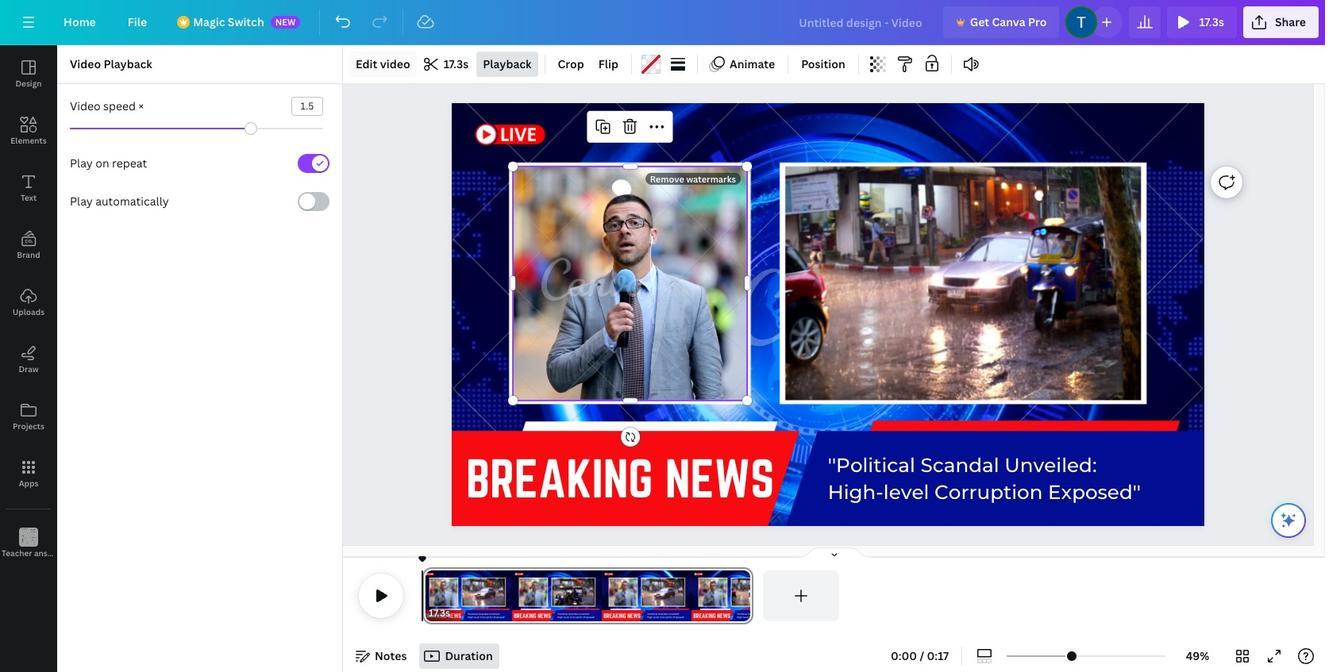 Task type: vqa. For each thing, say whether or not it's contained in the screenshot.
second 'playback' from right
yes



Task type: describe. For each thing, give the bounding box(es) containing it.
elements
[[11, 135, 47, 146]]

duration
[[445, 649, 493, 664]]

play for play on repeat
[[70, 156, 93, 171]]

0:00
[[891, 649, 917, 664]]

exposed''
[[1048, 481, 1141, 504]]

home link
[[51, 6, 109, 38]]

playback inside dropdown button
[[483, 56, 532, 71]]

get canva pro button
[[943, 6, 1059, 38]]

get
[[970, 14, 989, 29]]

hide pages image
[[796, 547, 872, 560]]

Video speed × text field
[[292, 98, 322, 115]]

animate button
[[704, 52, 781, 77]]

elements button
[[0, 102, 57, 160]]

switch
[[228, 14, 264, 29]]

video playback
[[70, 56, 152, 71]]

;
[[27, 549, 30, 560]]

×
[[139, 98, 144, 114]]

apps button
[[0, 445, 57, 503]]

video speed ×
[[70, 98, 144, 114]]

canva assistant image
[[1279, 511, 1298, 530]]

49% button
[[1172, 644, 1224, 669]]

animate
[[730, 56, 775, 71]]

video for video speed ×
[[70, 98, 100, 114]]

2 vertical spatial 17.3s
[[429, 607, 450, 620]]

Design title text field
[[786, 6, 937, 38]]

1 playback from the left
[[104, 56, 152, 71]]

breaking news
[[466, 450, 775, 507]]

keys
[[63, 548, 81, 559]]

scandal
[[921, 453, 1000, 477]]

video
[[380, 56, 410, 71]]

draw
[[19, 364, 39, 375]]

uploads
[[13, 306, 45, 318]]

unveiled:
[[1005, 453, 1097, 477]]

projects
[[13, 421, 44, 432]]

pro
[[1028, 14, 1047, 29]]

''political scandal unveiled: high-level corruption exposed''
[[828, 453, 1141, 504]]

on
[[95, 156, 109, 171]]

crop button
[[551, 52, 591, 77]]

49%
[[1186, 649, 1210, 664]]

speed
[[103, 98, 136, 114]]

file button
[[115, 6, 160, 38]]

Page title text field
[[457, 606, 463, 622]]

main menu bar
[[0, 0, 1325, 45]]

remove watermarks button
[[645, 173, 741, 185]]

side panel tab list
[[0, 45, 81, 572]]

watermarks
[[686, 173, 736, 185]]

17.3s inside the main menu bar
[[1199, 14, 1224, 29]]

notes button
[[349, 644, 413, 669]]

text button
[[0, 160, 57, 217]]

share
[[1275, 14, 1306, 29]]

projects button
[[0, 388, 57, 445]]

no color image
[[642, 55, 661, 74]]



Task type: locate. For each thing, give the bounding box(es) containing it.
remove
[[650, 173, 684, 185]]

corruption
[[935, 481, 1043, 504]]

0 vertical spatial 17.3s button
[[1167, 6, 1237, 38]]

playback down file dropdown button
[[104, 56, 152, 71]]

play on repeat
[[70, 156, 147, 171]]

video playback element
[[57, 84, 356, 230]]

breaking
[[466, 450, 653, 507]]

flip button
[[592, 52, 625, 77]]

video
[[70, 56, 101, 71], [70, 98, 100, 114]]

play down play on repeat
[[70, 194, 93, 209]]

0:17
[[927, 649, 949, 664]]

brand button
[[0, 217, 57, 274]]

1 vertical spatial 17.3s
[[444, 56, 469, 71]]

text
[[21, 192, 37, 203]]

edit video button
[[349, 52, 417, 77]]

17.3s left playback dropdown button
[[444, 56, 469, 71]]

1 video from the top
[[70, 56, 101, 71]]

0 vertical spatial 17.3s
[[1199, 14, 1224, 29]]

draw button
[[0, 331, 57, 388]]

0:00 / 0:17
[[891, 649, 949, 664]]

canva
[[992, 14, 1026, 29]]

17.3s
[[1199, 14, 1224, 29], [444, 56, 469, 71], [429, 607, 450, 620]]

crop
[[558, 56, 584, 71]]

1 vertical spatial play
[[70, 194, 93, 209]]

17.3s button left page title text box
[[429, 606, 450, 622]]

file
[[128, 14, 147, 29]]

17.3s left page title text box
[[429, 607, 450, 620]]

play for play automatically
[[70, 194, 93, 209]]

0 vertical spatial video
[[70, 56, 101, 71]]

1 horizontal spatial playback
[[483, 56, 532, 71]]

position button
[[795, 52, 852, 77]]

playback
[[104, 56, 152, 71], [483, 56, 532, 71]]

answer
[[34, 548, 62, 559]]

brand
[[17, 249, 40, 260]]

trimming, end edge slider
[[739, 571, 753, 622]]

play
[[70, 156, 93, 171], [70, 194, 93, 209]]

level
[[884, 481, 929, 504]]

design
[[15, 78, 42, 89]]

17.3s left share dropdown button
[[1199, 14, 1224, 29]]

2 vertical spatial 17.3s button
[[429, 606, 450, 622]]

uploads button
[[0, 274, 57, 331]]

teacher answer keys
[[2, 548, 81, 559]]

17.3s button
[[1167, 6, 1237, 38], [418, 52, 475, 77], [429, 606, 450, 622]]

2 video from the top
[[70, 98, 100, 114]]

remove watermarks
[[650, 173, 736, 185]]

2 playback from the left
[[483, 56, 532, 71]]

video for video playback
[[70, 56, 101, 71]]

apps
[[19, 478, 38, 489]]

home
[[64, 14, 96, 29]]

1 play from the top
[[70, 156, 93, 171]]

playback left crop
[[483, 56, 532, 71]]

teacher
[[2, 548, 32, 559]]

17.3s button right video
[[418, 52, 475, 77]]

0 vertical spatial play
[[70, 156, 93, 171]]

duration button
[[420, 644, 499, 669]]

design button
[[0, 45, 57, 102]]

/
[[920, 649, 924, 664]]

share button
[[1243, 6, 1319, 38]]

1 vertical spatial 17.3s button
[[418, 52, 475, 77]]

1 vertical spatial video
[[70, 98, 100, 114]]

new
[[275, 16, 296, 28]]

magic switch
[[193, 14, 264, 29]]

video down home link
[[70, 56, 101, 71]]

repeat
[[112, 156, 147, 171]]

0 horizontal spatial playback
[[104, 56, 152, 71]]

news
[[665, 450, 775, 507]]

play left on
[[70, 156, 93, 171]]

position
[[801, 56, 845, 71]]

trimming, start edge slider
[[422, 571, 437, 622]]

''political
[[828, 453, 916, 477]]

17.3s button left share dropdown button
[[1167, 6, 1237, 38]]

high-
[[828, 481, 884, 504]]

2 play from the top
[[70, 194, 93, 209]]

get canva pro
[[970, 14, 1047, 29]]

automatically
[[95, 194, 169, 209]]

flip
[[598, 56, 619, 71]]

edit
[[356, 56, 377, 71]]

video left "speed"
[[70, 98, 100, 114]]

playback button
[[477, 52, 538, 77]]

magic
[[193, 14, 225, 29]]

notes
[[375, 649, 407, 664]]

play automatically
[[70, 194, 169, 209]]

edit video
[[356, 56, 410, 71]]



